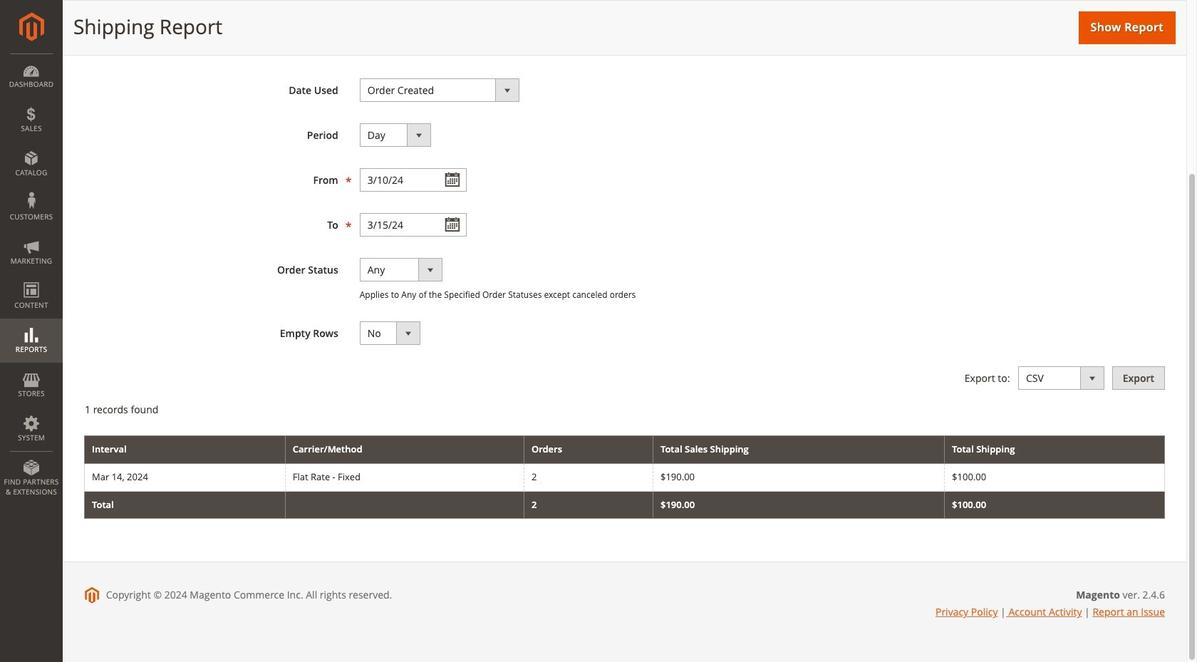 Task type: locate. For each thing, give the bounding box(es) containing it.
None text field
[[360, 168, 467, 192], [360, 213, 467, 237], [360, 168, 467, 192], [360, 213, 467, 237]]

menu bar
[[0, 53, 63, 504]]

magento admin panel image
[[19, 12, 44, 41]]



